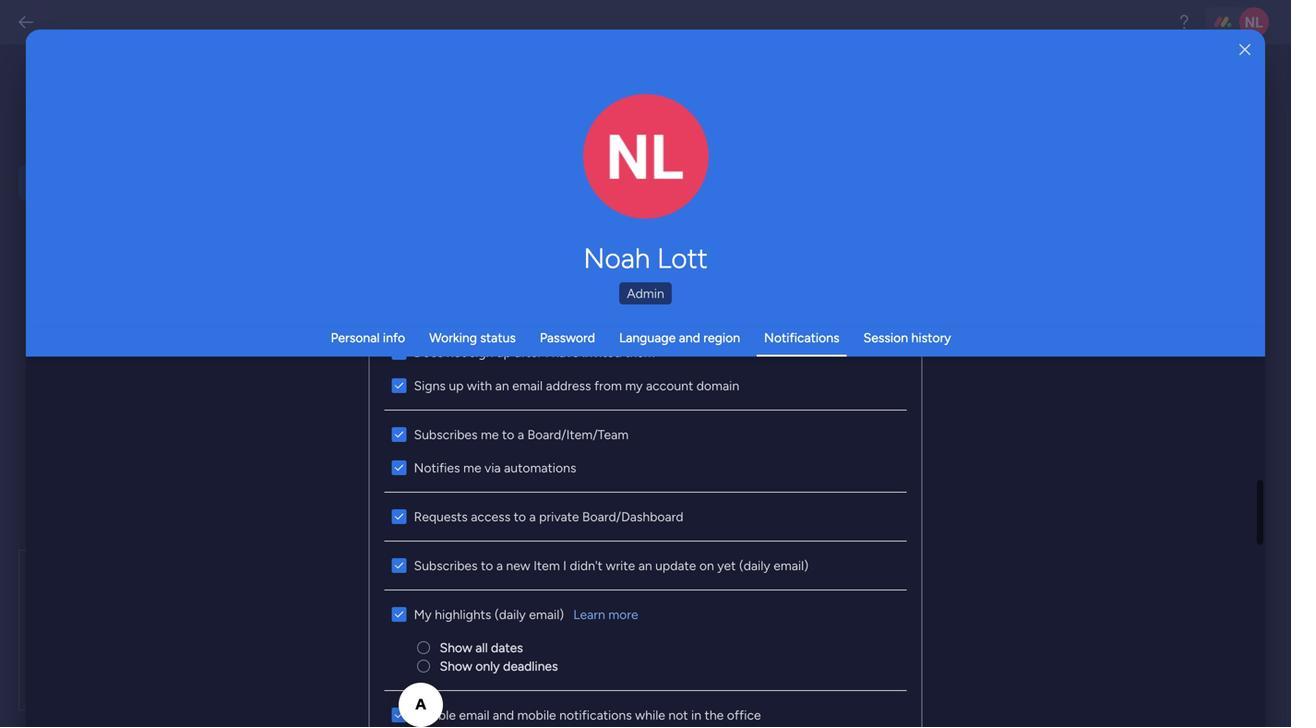 Task type: locate. For each thing, give the bounding box(es) containing it.
1 vertical spatial with
[[517, 605, 543, 621]]

1 horizontal spatial not
[[447, 345, 466, 360]]

a left new
[[496, 558, 503, 574]]

1 vertical spatial me
[[463, 460, 481, 476]]

account inside region
[[646, 378, 693, 394]]

updates
[[575, 658, 622, 674]]

2 vertical spatial account
[[445, 554, 506, 574]]

with down sign
[[467, 378, 492, 394]]

export up all
[[306, 554, 355, 574]]

1 vertical spatial not
[[447, 345, 466, 360]]

file right "zip"
[[497, 605, 514, 621]]

1 vertical spatial up
[[449, 378, 464, 394]]

0 vertical spatial weekends
[[502, 301, 560, 317]]

timeline,
[[449, 179, 498, 195]]

more down only
[[454, 700, 486, 716]]

while
[[635, 707, 665, 723]]

change profile picture
[[607, 166, 685, 197]]

to up (including
[[481, 558, 493, 574]]

learn down attached
[[416, 700, 451, 716]]

1 vertical spatial email)
[[529, 607, 564, 622]]

an down view
[[495, 378, 509, 394]]

1 horizontal spatial more
[[608, 607, 638, 622]]

work
[[494, 88, 531, 107]]

address
[[546, 378, 591, 394]]

the up users
[[581, 301, 600, 317]]

0 vertical spatial file
[[566, 554, 589, 574]]

will inside the decide whether or not to present weekends on the timeline. this will set the default presentation mode, and users may change it from each timeline view or widget.
[[333, 321, 352, 336]]

show all dates
[[440, 640, 523, 656]]

all
[[306, 586, 321, 601]]

in
[[498, 160, 509, 176], [663, 160, 673, 176], [510, 554, 524, 574], [337, 624, 347, 640], [691, 707, 701, 723]]

1 vertical spatial export
[[306, 554, 355, 574]]

personal info link
[[331, 330, 405, 346]]

me for subscribes
[[481, 427, 499, 443]]

1 vertical spatial more
[[454, 700, 486, 716]]

1 horizontal spatial (daily
[[739, 558, 770, 574]]

(daily right yet at the bottom of the page
[[739, 558, 770, 574]]

account right my
[[646, 378, 693, 394]]

a right for on the bottom left
[[644, 658, 651, 674]]

all up only
[[476, 640, 488, 656]]

0 vertical spatial account
[[646, 378, 693, 394]]

(date
[[374, 179, 404, 195]]

2 export from the top
[[306, 554, 355, 574]]

admin
[[627, 286, 664, 301]]

to up the working
[[439, 301, 451, 317]]

shareable
[[523, 586, 580, 601]]

a left "zip"
[[464, 605, 471, 621]]

1 vertical spatial files
[[377, 658, 401, 674]]

1 horizontal spatial change
[[607, 166, 648, 181]]

and
[[558, 321, 580, 336], [679, 330, 700, 346], [583, 586, 605, 601], [493, 707, 514, 723]]

noah lott
[[583, 242, 708, 275]]

1 subscribes from the top
[[414, 427, 478, 443]]

export your whole account in a zip file (.zip)
[[306, 554, 630, 574]]

0 horizontal spatial not
[[416, 301, 436, 317]]

email down the "after"
[[512, 378, 543, 394]]

up right sign
[[496, 345, 511, 360]]

for
[[625, 658, 641, 674]]

me up via
[[481, 427, 499, 443]]

1 vertical spatial subscribes
[[414, 558, 478, 574]]

1 vertical spatial of
[[324, 586, 336, 601]]

1 vertical spatial account
[[378, 507, 460, 533]]

working
[[429, 330, 477, 346]]

dates
[[491, 640, 523, 656]]

item
[[534, 558, 560, 574]]

will up the those
[[354, 605, 373, 621]]

0 vertical spatial or
[[401, 301, 413, 317]]

requests
[[414, 509, 468, 525]]

i for item
[[563, 558, 567, 574]]

1 vertical spatial weekends
[[370, 364, 428, 379]]

1 vertical spatial learn
[[416, 700, 451, 716]]

subscribes me to a board/item/team
[[414, 427, 629, 443]]

change up 'system'
[[306, 160, 351, 176]]

1 horizontal spatial file
[[566, 554, 589, 574]]

not up default
[[416, 301, 436, 317]]

1 horizontal spatial up
[[496, 345, 511, 360]]

0 horizontal spatial (daily
[[495, 607, 526, 622]]

i
[[545, 345, 549, 360], [563, 558, 567, 574]]

from inside the decide whether or not to present weekends on the timeline. this will set the default presentation mode, and users may change it from each timeline view or widget.
[[363, 340, 391, 356]]

2 subscribes from the top
[[414, 558, 478, 574]]

zip
[[540, 554, 562, 574]]

and inside all of the account's boards (including shareable and private boards) will be packed into a zip file with any files you might have in those boards.
[[583, 586, 605, 601]]

show down show all dates
[[440, 658, 472, 674]]

up right signs
[[449, 378, 464, 394]]

1 horizontal spatial email
[[512, 378, 543, 394]]

2 vertical spatial show
[[440, 658, 472, 674]]

1 vertical spatial (daily
[[495, 607, 526, 622]]

0 horizontal spatial files
[[377, 658, 401, 674]]

status
[[480, 330, 516, 346]]

2 vertical spatial not
[[668, 707, 688, 723]]

region
[[370, 34, 921, 727]]

profile
[[651, 166, 685, 181]]

email) down shareable
[[529, 607, 564, 622]]

1 horizontal spatial with
[[517, 605, 543, 621]]

all left date
[[534, 160, 546, 176]]

with inside all of the account's boards (including shareable and private boards) will be packed into a zip file with any files you might have in those boards.
[[517, 605, 543, 621]]

0 vertical spatial show
[[334, 364, 367, 379]]

boards
[[420, 586, 459, 601]]

in right while
[[691, 707, 701, 723]]

an
[[495, 378, 509, 394], [638, 558, 652, 574]]

change up picture
[[607, 166, 648, 181]]

data
[[465, 507, 509, 533]]

1 vertical spatial from
[[594, 378, 622, 394]]

into
[[439, 605, 461, 621]]

1 vertical spatial will
[[354, 605, 373, 621]]

change inside change the first day of the week in the all date related places in the system (date picker, timeline, etc..)
[[306, 160, 351, 176]]

from left my
[[594, 378, 622, 394]]

1 horizontal spatial i
[[563, 558, 567, 574]]

export for export your whole account in a zip file (.zip)
[[306, 554, 355, 574]]

not inside the decide whether or not to present weekends on the timeline. this will set the default presentation mode, and users may change it from each timeline view or widget.
[[416, 301, 436, 317]]

1 horizontal spatial on
[[699, 558, 714, 574]]

learn right any
[[573, 607, 605, 622]]

have inside region
[[552, 345, 579, 360]]

weekends up mode,
[[502, 301, 560, 317]]

new
[[506, 558, 530, 574]]

with left any
[[517, 605, 543, 621]]

0 vertical spatial more
[[608, 607, 638, 622]]

a
[[518, 427, 524, 443], [529, 509, 536, 525], [528, 554, 536, 574], [496, 558, 503, 574], [464, 605, 471, 621], [644, 658, 651, 674]]

requests access to a private board/dashboard
[[414, 509, 683, 525]]

working status
[[429, 330, 516, 346]]

1 vertical spatial file
[[497, 605, 514, 621]]

learn more link down attached
[[416, 698, 486, 719]]

0 horizontal spatial change
[[306, 160, 351, 176]]

0 horizontal spatial have
[[306, 624, 334, 640]]

my
[[414, 607, 432, 622]]

0 vertical spatial i
[[545, 345, 549, 360]]

close image
[[1239, 43, 1250, 57]]

change inside change profile picture
[[607, 166, 648, 181]]

0 vertical spatial email)
[[774, 558, 809, 574]]

noah lott image
[[1239, 7, 1269, 37]]

day
[[403, 160, 424, 176]]

learn more down private
[[573, 607, 638, 622]]

weekends for show weekends
[[370, 364, 428, 379]]

0 horizontal spatial learn
[[416, 700, 451, 716]]

1 horizontal spatial of
[[427, 160, 439, 176]]

1 vertical spatial i
[[563, 558, 567, 574]]

1 vertical spatial or
[[504, 340, 516, 356]]

0 horizontal spatial or
[[401, 301, 413, 317]]

api button
[[18, 327, 233, 363]]

of
[[427, 160, 439, 176], [324, 586, 336, 601]]

not
[[416, 301, 436, 317], [447, 345, 466, 360], [668, 707, 688, 723]]

email right the disable
[[459, 707, 490, 723]]

me
[[481, 427, 499, 443], [463, 460, 481, 476]]

on inside region
[[699, 558, 714, 574]]

in down boards)
[[337, 624, 347, 640]]

0 vertical spatial not
[[416, 301, 436, 317]]

will left set
[[333, 321, 352, 336]]

weekends down each
[[370, 364, 428, 379]]

my highlights (daily email)
[[414, 607, 564, 622]]

weekends down show weekends
[[365, 382, 423, 398]]

language and region link
[[619, 330, 740, 346]]

1 horizontal spatial files
[[570, 605, 593, 621]]

schedule
[[535, 88, 598, 107]]

me left via
[[463, 460, 481, 476]]

show up hide
[[334, 364, 367, 379]]

each
[[394, 340, 422, 356]]

and up you
[[583, 586, 605, 601]]

not right while
[[668, 707, 688, 723]]

0 vertical spatial (daily
[[739, 558, 770, 574]]

1 horizontal spatial an
[[638, 558, 652, 574]]

or
[[401, 301, 413, 317], [504, 340, 516, 356]]

0 horizontal spatial from
[[363, 340, 391, 356]]

learn more link
[[573, 605, 638, 624], [416, 698, 486, 719]]

change
[[306, 340, 349, 356]]

0 vertical spatial will
[[333, 321, 352, 336]]

subscribes
[[414, 427, 478, 443], [414, 558, 478, 574]]

learn more down attached
[[416, 700, 486, 716]]

0 vertical spatial subscribes
[[414, 427, 478, 443]]

1 vertical spatial on
[[699, 558, 714, 574]]

1 horizontal spatial learn
[[573, 607, 605, 622]]

have down boards)
[[306, 624, 334, 640]]

the left week
[[443, 160, 462, 176]]

0 horizontal spatial up
[[449, 378, 464, 394]]

office
[[727, 707, 761, 723]]

2 vertical spatial weekends
[[365, 382, 423, 398]]

and left users
[[558, 321, 580, 336]]

of right all
[[324, 586, 336, 601]]

or up default
[[401, 301, 413, 317]]

system
[[329, 179, 370, 195]]

0 horizontal spatial on
[[563, 301, 578, 317]]

learn more
[[573, 607, 638, 622], [416, 700, 486, 716]]

1 horizontal spatial have
[[552, 345, 579, 360]]

signs
[[414, 378, 446, 394]]

1 vertical spatial show
[[440, 640, 472, 656]]

subscribes for subscribes to a new item i didn't write an update on yet (daily email)
[[414, 558, 478, 574]]

this
[[306, 321, 330, 336]]

widget.
[[519, 340, 562, 356]]

show up attached
[[440, 640, 472, 656]]

learn more link down private
[[573, 605, 638, 624]]

will
[[333, 321, 352, 336], [354, 605, 373, 621]]

0 horizontal spatial email
[[459, 707, 490, 723]]

export up your
[[306, 507, 373, 533]]

0 horizontal spatial file
[[497, 605, 514, 621]]

only
[[476, 658, 500, 674]]

0 vertical spatial of
[[427, 160, 439, 176]]

0 vertical spatial on
[[563, 301, 578, 317]]

have
[[552, 345, 579, 360], [306, 624, 334, 640]]

subscribes up boards
[[414, 558, 478, 574]]

0 horizontal spatial will
[[333, 321, 352, 336]]

0 horizontal spatial of
[[324, 586, 336, 601]]

account up (including
[[445, 554, 506, 574]]

2 horizontal spatial not
[[668, 707, 688, 723]]

on left yet at the bottom of the page
[[699, 558, 714, 574]]

personal
[[331, 330, 380, 346]]

region containing does not sign up after i have invited them
[[370, 34, 921, 727]]

0 vertical spatial all
[[534, 160, 546, 176]]

notifications
[[764, 330, 839, 346]]

0 vertical spatial learn
[[573, 607, 605, 622]]

0 horizontal spatial with
[[467, 378, 492, 394]]

1 vertical spatial all
[[476, 640, 488, 656]]

0 vertical spatial learn more link
[[573, 605, 638, 624]]

1 horizontal spatial all
[[534, 160, 546, 176]]

on up password link
[[563, 301, 578, 317]]

from right it
[[363, 340, 391, 356]]

have up "address"
[[552, 345, 579, 360]]

faster
[[654, 658, 688, 674]]

to up notifies me via automations
[[502, 427, 514, 443]]

etc..)
[[501, 179, 530, 195]]

export
[[691, 658, 729, 674]]

0 vertical spatial with
[[467, 378, 492, 394]]

account up the whole
[[378, 507, 460, 533]]

1 horizontal spatial learn more
[[573, 607, 638, 622]]

1 vertical spatial learn more link
[[416, 698, 486, 719]]

0 vertical spatial have
[[552, 345, 579, 360]]

1 export from the top
[[306, 507, 373, 533]]

files right any
[[570, 605, 593, 621]]

1 horizontal spatial will
[[354, 605, 373, 621]]

from
[[363, 340, 391, 356], [594, 378, 622, 394]]

email) right yet at the bottom of the page
[[774, 558, 809, 574]]

noah
[[583, 242, 650, 275]]

a left 'zip'
[[528, 554, 536, 574]]

1 vertical spatial have
[[306, 624, 334, 640]]

on inside the decide whether or not to present weekends on the timeline. this will set the default presentation mode, and users may change it from each timeline view or widget.
[[563, 301, 578, 317]]

1 vertical spatial learn more
[[416, 700, 486, 716]]

the left office
[[705, 707, 724, 723]]

me for notifies
[[463, 460, 481, 476]]

of inside all of the account's boards (including shareable and private boards) will be packed into a zip file with any files you might have in those boards.
[[324, 586, 336, 601]]

show
[[334, 364, 367, 379], [440, 640, 472, 656], [440, 658, 472, 674]]

might
[[621, 605, 655, 621]]

show weekends
[[334, 364, 428, 379]]

0 vertical spatial email
[[512, 378, 543, 394]]

didn't
[[570, 558, 603, 574]]

0 vertical spatial me
[[481, 427, 499, 443]]

of right "day"
[[427, 160, 439, 176]]

0 vertical spatial from
[[363, 340, 391, 356]]

0 vertical spatial export
[[306, 507, 373, 533]]

0 horizontal spatial i
[[545, 345, 549, 360]]

decide whether or not to present weekends on the timeline. this will set the default presentation mode, and users may change it from each timeline view or widget.
[[306, 301, 652, 356]]

and left the mobile
[[493, 707, 514, 723]]

timeline
[[425, 340, 471, 356]]

email
[[512, 378, 543, 394], [459, 707, 490, 723]]

to inside the decide whether or not to present weekends on the timeline. this will set the default presentation mode, and users may change it from each timeline view or widget.
[[439, 301, 451, 317]]

mode,
[[519, 321, 555, 336]]

more
[[608, 607, 638, 622], [454, 700, 486, 716]]

them
[[625, 345, 655, 360]]

personal info
[[331, 330, 405, 346]]

subscribes up notifies
[[414, 427, 478, 443]]

will inside all of the account's boards (including shareable and private boards) will be packed into a zip file with any files you might have in those boards.
[[354, 605, 373, 621]]

not left sign
[[447, 345, 466, 360]]

picker,
[[407, 179, 445, 195]]

an right write
[[638, 558, 652, 574]]

timeline.
[[603, 301, 652, 317]]

in right the places
[[663, 160, 673, 176]]

more down private
[[608, 607, 638, 622]]

(daily right "zip"
[[495, 607, 526, 622]]

files right exclude
[[377, 658, 401, 674]]

file right 'zip'
[[566, 554, 589, 574]]

mobile
[[517, 707, 556, 723]]

i right the "after"
[[545, 345, 549, 360]]

export
[[306, 507, 373, 533], [306, 554, 355, 574]]

have inside all of the account's boards (including shareable and private boards) will be packed into a zip file with any files you might have in those boards.
[[306, 624, 334, 640]]

weekends
[[502, 301, 560, 317], [370, 364, 428, 379], [365, 382, 423, 398]]

or right view
[[504, 340, 516, 356]]

i right 'zip'
[[563, 558, 567, 574]]

the up boards)
[[339, 586, 359, 601]]

0 horizontal spatial an
[[495, 378, 509, 394]]

view
[[474, 340, 501, 356]]



Task type: vqa. For each thing, say whether or not it's contained in the screenshot.
Add associated with Add a Skype number
no



Task type: describe. For each thing, give the bounding box(es) containing it.
notifies me via automations
[[414, 460, 576, 476]]

week
[[465, 160, 495, 176]]

whether
[[350, 301, 398, 317]]

places
[[622, 160, 659, 176]]

the right set
[[376, 321, 395, 336]]

to left only
[[459, 658, 471, 674]]

i for after
[[545, 345, 549, 360]]

present
[[455, 301, 499, 317]]

beta
[[613, 90, 640, 106]]

be
[[376, 605, 390, 621]]

a inside all of the account's boards (including shareable and private boards) will be packed into a zip file with any files you might have in those boards.
[[464, 605, 471, 621]]

account's
[[362, 586, 417, 601]]

session history
[[863, 330, 951, 346]]

v2 export image
[[372, 701, 387, 716]]

the up etc..)
[[512, 160, 531, 176]]

weekends inside the decide whether or not to present weekends on the timeline. this will set the default presentation mode, and users may change it from each timeline view or widget.
[[502, 301, 560, 317]]

automations
[[504, 460, 576, 476]]

the inside all of the account's boards (including shareable and private boards) will be packed into a zip file with any files you might have in those boards.
[[339, 586, 359, 601]]

1 horizontal spatial or
[[504, 340, 516, 356]]

in up etc..)
[[498, 160, 509, 176]]

does
[[414, 345, 443, 360]]

1 horizontal spatial learn more link
[[573, 605, 638, 624]]

access
[[471, 509, 511, 525]]

session history link
[[863, 330, 951, 346]]

1 vertical spatial an
[[638, 558, 652, 574]]

board
[[474, 658, 508, 674]]

deadlines
[[503, 658, 558, 674]]

all inside change the first day of the week in the all date related places in the system (date picker, timeline, etc..)
[[534, 160, 546, 176]]

whole
[[397, 554, 441, 574]]

presentation
[[442, 321, 516, 336]]

yet
[[717, 558, 736, 574]]

noah lott button
[[392, 242, 899, 275]]

a up automations
[[518, 427, 524, 443]]

a left private
[[529, 509, 536, 525]]

0 vertical spatial learn more
[[573, 607, 638, 622]]

export for export account data
[[306, 507, 373, 533]]

signs up with an email address from my account domain
[[414, 378, 739, 394]]

write
[[606, 558, 635, 574]]

file inside all of the account's boards (including shareable and private boards) will be packed into a zip file with any files you might have in those boards.
[[497, 605, 514, 621]]

weekends for hide weekends
[[365, 382, 423, 398]]

(including
[[463, 586, 520, 601]]

attached
[[404, 658, 456, 674]]

info
[[383, 330, 405, 346]]

domain
[[696, 378, 739, 394]]

decide
[[306, 301, 347, 317]]

and inside the decide whether or not to present weekends on the timeline. this will set the default presentation mode, and users may change it from each timeline view or widget.
[[558, 321, 580, 336]]

users
[[583, 321, 613, 336]]

you
[[596, 605, 618, 621]]

0 vertical spatial an
[[495, 378, 509, 394]]

notifications link
[[764, 330, 839, 346]]

files inside all of the account's boards (including shareable and private boards) will be packed into a zip file with any files you might have in those boards.
[[570, 605, 593, 621]]

boards)
[[306, 605, 351, 621]]

private
[[608, 586, 648, 601]]

0 horizontal spatial more
[[454, 700, 486, 716]]

1 vertical spatial email
[[459, 707, 490, 723]]

1 horizontal spatial email)
[[774, 558, 809, 574]]

session
[[863, 330, 908, 346]]

lott
[[657, 242, 708, 275]]

hide
[[334, 382, 361, 398]]

work schedule
[[494, 88, 598, 107]]

change the first day of the week in the all date related places in the system (date picker, timeline, etc..)
[[306, 160, 673, 195]]

the inside region
[[705, 707, 724, 723]]

exclude files attached to board columns & updates for a faster export
[[329, 658, 729, 674]]

0 horizontal spatial all
[[476, 640, 488, 656]]

highlights
[[435, 607, 491, 622]]

does not sign up after i have invited them
[[414, 345, 655, 360]]

invited
[[582, 345, 622, 360]]

private
[[539, 509, 579, 525]]

more inside region
[[608, 607, 638, 622]]

subscribes for subscribes me to a board/item/team
[[414, 427, 478, 443]]

it
[[352, 340, 360, 356]]

sign
[[469, 345, 493, 360]]

change for change profile picture
[[607, 166, 648, 181]]

the up 'system'
[[355, 160, 374, 176]]

after
[[514, 345, 542, 360]]

my
[[625, 378, 643, 394]]

all of the account's boards (including shareable and private boards) will be packed into a zip file with any files you might have in those boards.
[[306, 586, 655, 640]]

via
[[485, 460, 501, 476]]

any
[[546, 605, 566, 621]]

1 horizontal spatial from
[[594, 378, 622, 394]]

those
[[350, 624, 383, 640]]

update
[[655, 558, 696, 574]]

notifies
[[414, 460, 460, 476]]

to right access
[[514, 509, 526, 525]]

language and region
[[619, 330, 740, 346]]

board/dashboard
[[582, 509, 683, 525]]

hide weekends
[[334, 382, 423, 398]]

zip
[[474, 605, 493, 621]]

password link
[[540, 330, 595, 346]]

0 horizontal spatial learn more
[[416, 700, 486, 716]]

picture
[[627, 182, 665, 197]]

board/item/team
[[527, 427, 629, 443]]

help image
[[1175, 13, 1193, 31]]

0 horizontal spatial learn more link
[[416, 698, 486, 719]]

packed
[[394, 605, 435, 621]]

back to workspace image
[[17, 13, 35, 31]]

region
[[703, 330, 740, 346]]

show for hide
[[334, 364, 367, 379]]

&
[[563, 658, 571, 674]]

boards.
[[386, 624, 428, 640]]

and left region
[[679, 330, 700, 346]]

change for change the first day of the week in the all date related places in the system (date picker, timeline, etc..)
[[306, 160, 351, 176]]

your
[[360, 554, 393, 574]]

in inside all of the account's boards (including shareable and private boards) will be packed into a zip file with any files you might have in those boards.
[[337, 624, 347, 640]]

disable email and mobile notifications while not in the office
[[414, 707, 761, 723]]

show for show
[[440, 640, 472, 656]]

working status link
[[429, 330, 516, 346]]

date
[[550, 160, 576, 176]]

language
[[619, 330, 676, 346]]

in left item
[[510, 554, 524, 574]]

history
[[911, 330, 951, 346]]

0 horizontal spatial email)
[[529, 607, 564, 622]]

show only deadlines
[[440, 658, 558, 674]]

of inside change the first day of the week in the all date related places in the system (date picker, timeline, etc..)
[[427, 160, 439, 176]]

the left 'system'
[[306, 179, 326, 195]]

(.zip)
[[593, 554, 630, 574]]



